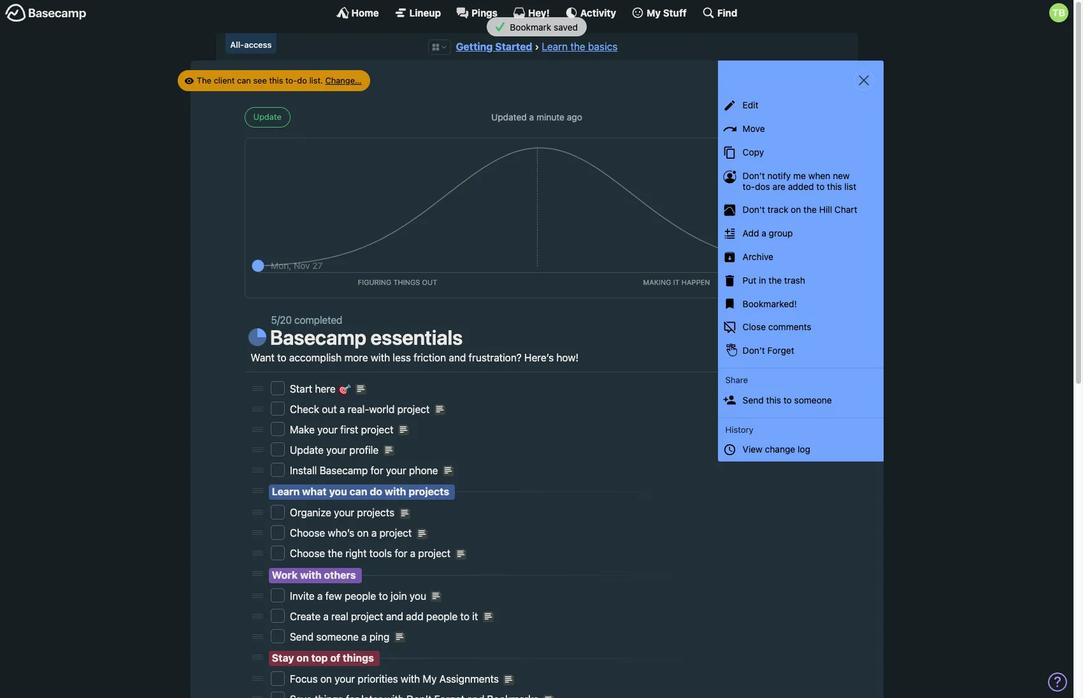 Task type: vqa. For each thing, say whether or not it's contained in the screenshot.
Cheryl Walters icon for 11:36am element
no



Task type: locate. For each thing, give the bounding box(es) containing it.
don't for don't forget
[[743, 345, 766, 356]]

0 vertical spatial this
[[269, 75, 283, 85]]

basecamp down update your profile link
[[320, 465, 368, 476]]

choose who's on a project link
[[290, 528, 415, 539]]

1 vertical spatial send
[[290, 631, 314, 643]]

1 vertical spatial for
[[395, 548, 408, 559]]

the inside breadcrumb element
[[571, 41, 586, 52]]

do down install basecamp for your phone
[[370, 486, 383, 497]]

0 horizontal spatial learn
[[272, 486, 300, 497]]

0 vertical spatial my
[[647, 7, 661, 18]]

0 horizontal spatial to-
[[286, 75, 297, 85]]

all-access element
[[225, 33, 277, 54]]

my
[[647, 7, 661, 18], [423, 674, 437, 685]]

1 horizontal spatial for
[[395, 548, 408, 559]]

projects down learn what you can do with projects
[[357, 507, 395, 519]]

this right see
[[269, 75, 283, 85]]

hey!
[[529, 7, 550, 18]]

this up the hill
[[828, 181, 843, 192]]

to- up don't
[[743, 181, 756, 192]]

to
[[817, 181, 825, 192], [277, 352, 287, 363], [784, 394, 792, 405], [379, 590, 388, 602], [461, 611, 470, 622]]

1 vertical spatial you
[[410, 590, 427, 602]]

the client can see this to-do list . change…
[[197, 75, 362, 85]]

switch accounts image
[[5, 3, 87, 23]]

pings button
[[457, 6, 498, 19]]

me
[[794, 170, 807, 181]]

who's
[[328, 528, 355, 539]]

your down out
[[318, 424, 338, 435]]

project up tools
[[380, 528, 412, 539]]

0 horizontal spatial list
[[310, 75, 321, 85]]

create a real project and add people to it link
[[290, 611, 481, 622]]

your
[[318, 424, 338, 435], [327, 444, 347, 456], [386, 465, 407, 476], [334, 507, 355, 519], [335, 674, 355, 685]]

learn down install
[[272, 486, 300, 497]]

0 vertical spatial people
[[345, 590, 376, 602]]

send down the create
[[290, 631, 314, 643]]

the inside put in the trash link
[[769, 275, 782, 286]]

and right friction
[[449, 352, 466, 363]]

the
[[197, 75, 212, 85]]

change… link
[[325, 75, 362, 85]]

don't down the copy
[[743, 170, 766, 181]]

learn right ›
[[542, 41, 568, 52]]

bookmark
[[510, 21, 552, 32]]

0 vertical spatial and
[[449, 352, 466, 363]]

and
[[449, 352, 466, 363], [386, 611, 404, 622]]

you
[[329, 486, 347, 497], [410, 590, 427, 602]]

1 horizontal spatial update
[[290, 444, 324, 456]]

stay on top of things
[[272, 652, 374, 664]]

this
[[269, 75, 283, 85], [828, 181, 843, 192], [767, 394, 782, 405]]

2 don't from the top
[[743, 345, 766, 356]]

2 choose from the top
[[290, 548, 325, 559]]

want
[[251, 352, 275, 363]]

lineup
[[410, 7, 441, 18]]

send
[[743, 394, 764, 405], [290, 631, 314, 643]]

1 vertical spatial do
[[370, 486, 383, 497]]

my inside my stuff popup button
[[647, 7, 661, 18]]

basecamp up the accomplish at the left bottom of page
[[270, 325, 367, 350]]

basecamp essentials
[[270, 325, 463, 350]]

update down see
[[253, 112, 282, 122]]

tools
[[370, 548, 392, 559]]

1 horizontal spatial you
[[410, 590, 427, 602]]

main element
[[0, 0, 1074, 25]]

1 choose from the top
[[290, 528, 325, 539]]

share send this to someone
[[726, 375, 833, 405]]

projects
[[409, 486, 450, 497], [357, 507, 395, 519]]

0 vertical spatial can
[[237, 75, 251, 85]]

2 vertical spatial this
[[767, 394, 782, 405]]

to down the forget
[[784, 394, 792, 405]]

projects down phone on the bottom of page
[[409, 486, 450, 497]]

0 vertical spatial choose
[[290, 528, 325, 539]]

install basecamp for your phone link
[[290, 465, 441, 476]]

can left see
[[237, 75, 251, 85]]

view change log link
[[718, 438, 884, 462]]

the down saved
[[571, 41, 586, 52]]

check out a real-world project link
[[290, 404, 433, 415]]

0 vertical spatial don't
[[743, 170, 766, 181]]

1 don't from the top
[[743, 170, 766, 181]]

pings
[[472, 7, 498, 18]]

0 horizontal spatial you
[[329, 486, 347, 497]]

update
[[253, 112, 282, 122], [290, 444, 324, 456]]

organize your projects
[[290, 507, 397, 519]]

this inside "don't notify me when new to-dos are added to this list"
[[828, 181, 843, 192]]

the inside don't track on the hill chart link
[[804, 204, 817, 215]]

hill
[[820, 204, 833, 215]]

and left the add
[[386, 611, 404, 622]]

someone up log
[[795, 394, 833, 405]]

1 horizontal spatial send
[[743, 394, 764, 405]]

activity
[[581, 7, 617, 18]]

your down the make your first project link
[[327, 444, 347, 456]]

1 vertical spatial my
[[423, 674, 437, 685]]

to- inside "don't notify me when new to-dos are added to this list"
[[743, 181, 756, 192]]

0 vertical spatial someone
[[795, 394, 833, 405]]

0 vertical spatial send
[[743, 394, 764, 405]]

with left less
[[371, 352, 390, 363]]

1 horizontal spatial projects
[[409, 486, 450, 497]]

1 vertical spatial list
[[845, 181, 857, 192]]

put
[[743, 275, 757, 286]]

don't inside "don't notify me when new to-dos are added to this list"
[[743, 170, 766, 181]]

update inside button
[[253, 112, 282, 122]]

1 vertical spatial basecamp
[[320, 465, 368, 476]]

1 vertical spatial to-
[[743, 181, 756, 192]]

1 horizontal spatial can
[[350, 486, 368, 497]]

project right world
[[398, 404, 430, 415]]

to right want
[[277, 352, 287, 363]]

with down install basecamp for your phone
[[385, 486, 406, 497]]

this up the view change log
[[767, 394, 782, 405]]

0 horizontal spatial update
[[253, 112, 282, 122]]

your for profile
[[327, 444, 347, 456]]

your left phone on the bottom of page
[[386, 465, 407, 476]]

1 vertical spatial people
[[426, 611, 458, 622]]

updated a minute ago
[[492, 112, 583, 122]]

basecamp
[[270, 325, 367, 350], [320, 465, 368, 476]]

you up organize your projects link
[[329, 486, 347, 497]]

share
[[726, 375, 749, 385]]

a left real
[[323, 611, 329, 622]]

› learn the basics
[[535, 41, 618, 52]]

start
[[290, 383, 313, 395]]

1 vertical spatial can
[[350, 486, 368, 497]]

someone down real
[[316, 631, 359, 643]]

the left the hill
[[804, 204, 817, 215]]

to left it at left
[[461, 611, 470, 622]]

to right added
[[817, 181, 825, 192]]

bookmark saved
[[508, 21, 578, 32]]

my left stuff
[[647, 7, 661, 18]]

5/20 completed
[[271, 315, 343, 326]]

1 horizontal spatial learn
[[542, 41, 568, 52]]

do left .
[[297, 75, 307, 85]]

0 vertical spatial projects
[[409, 486, 450, 497]]

in
[[760, 275, 767, 286]]

1 vertical spatial update
[[290, 444, 324, 456]]

on left top
[[297, 652, 309, 664]]

.
[[321, 75, 323, 85]]

organize your projects link
[[290, 507, 397, 519]]

1 horizontal spatial to-
[[743, 181, 756, 192]]

project down world
[[361, 424, 394, 435]]

want to accomplish more with less friction and frustration? here's how!
[[251, 352, 579, 363]]

home
[[352, 7, 379, 18]]

stay on top of things link
[[272, 652, 374, 664]]

put in the trash link
[[718, 269, 884, 292]]

0 horizontal spatial someone
[[316, 631, 359, 643]]

2 horizontal spatial this
[[828, 181, 843, 192]]

this inside share send this to someone
[[767, 394, 782, 405]]

close comments
[[743, 322, 812, 332]]

choose the right tools for a project link
[[290, 548, 454, 559]]

what
[[302, 486, 327, 497]]

the left right
[[328, 548, 343, 559]]

1 vertical spatial don't
[[743, 345, 766, 356]]

0 vertical spatial update
[[253, 112, 282, 122]]

on
[[791, 204, 802, 215], [357, 528, 369, 539], [297, 652, 309, 664], [321, 674, 332, 685]]

people right the add
[[426, 611, 458, 622]]

with up invite
[[300, 569, 322, 581]]

check
[[290, 404, 319, 415]]

check out a real-world project
[[290, 404, 433, 415]]

don't down close
[[743, 345, 766, 356]]

0 horizontal spatial send
[[290, 631, 314, 643]]

priorities
[[358, 674, 398, 685]]

0 vertical spatial learn
[[542, 41, 568, 52]]

you right join
[[410, 590, 427, 602]]

1 horizontal spatial someone
[[795, 394, 833, 405]]

0 horizontal spatial this
[[269, 75, 283, 85]]

someone
[[795, 394, 833, 405], [316, 631, 359, 643]]

0 horizontal spatial people
[[345, 590, 376, 602]]

update button
[[245, 107, 291, 128]]

list
[[310, 75, 321, 85], [845, 181, 857, 192]]

5/20 completed link
[[271, 315, 343, 326]]

added
[[789, 181, 815, 192]]

1 vertical spatial this
[[828, 181, 843, 192]]

update for update
[[253, 112, 282, 122]]

a left 'ping' at the left bottom of the page
[[362, 631, 367, 643]]

0 horizontal spatial do
[[297, 75, 307, 85]]

can down install basecamp for your phone
[[350, 486, 368, 497]]

focus on your priorities with my assignments
[[290, 674, 502, 685]]

0 vertical spatial to-
[[286, 75, 297, 85]]

started
[[496, 41, 533, 52]]

1 horizontal spatial people
[[426, 611, 458, 622]]

change…
[[325, 75, 362, 85]]

1 horizontal spatial list
[[845, 181, 857, 192]]

update up install
[[290, 444, 324, 456]]

invite
[[290, 590, 315, 602]]

choose for choose the right tools for a project
[[290, 548, 325, 559]]

1 horizontal spatial my
[[647, 7, 661, 18]]

send inside share send this to someone
[[743, 394, 764, 405]]

0 horizontal spatial projects
[[357, 507, 395, 519]]

right
[[346, 548, 367, 559]]

0 vertical spatial for
[[371, 465, 384, 476]]

your for first
[[318, 424, 338, 435]]

a right tools
[[410, 548, 416, 559]]

how!
[[557, 352, 579, 363]]

1 vertical spatial choose
[[290, 548, 325, 559]]

a left minute
[[530, 112, 534, 122]]

getting started link
[[456, 41, 533, 52]]

organize
[[290, 507, 332, 519]]

choose down organize
[[290, 528, 325, 539]]

to- left .
[[286, 75, 297, 85]]

here
[[315, 383, 336, 395]]

my left assignments
[[423, 674, 437, 685]]

send down share
[[743, 394, 764, 405]]

list left change… 'link' on the top of the page
[[310, 75, 321, 85]]

list up the chart
[[845, 181, 857, 192]]

1 horizontal spatial do
[[370, 486, 383, 497]]

getting started
[[456, 41, 533, 52]]

1 vertical spatial and
[[386, 611, 404, 622]]

choose for choose who's on a project
[[290, 528, 325, 539]]

for down the profile
[[371, 465, 384, 476]]

the right in
[[769, 275, 782, 286]]

choose up work with others
[[290, 548, 325, 559]]

people right few
[[345, 590, 376, 602]]

your up the who's
[[334, 507, 355, 519]]

0 vertical spatial you
[[329, 486, 347, 497]]

lineup link
[[394, 6, 441, 19]]

0 vertical spatial do
[[297, 75, 307, 85]]

1 horizontal spatial this
[[767, 394, 782, 405]]

first
[[341, 424, 359, 435]]

for right tools
[[395, 548, 408, 559]]



Task type: describe. For each thing, give the bounding box(es) containing it.
learn the basics link
[[542, 41, 618, 52]]

make your first project
[[290, 424, 396, 435]]

bookmarked! link
[[718, 292, 884, 316]]

someone inside share send this to someone
[[795, 394, 833, 405]]

comments
[[769, 322, 812, 332]]

0 vertical spatial list
[[310, 75, 321, 85]]

0 horizontal spatial can
[[237, 75, 251, 85]]

edit link
[[718, 94, 884, 117]]

to inside "don't notify me when new to-dos are added to this list"
[[817, 181, 825, 192]]

🎯
[[339, 383, 351, 395]]

on right track
[[791, 204, 802, 215]]

a right out
[[340, 404, 345, 415]]

close comments link
[[718, 316, 884, 339]]

your for projects
[[334, 507, 355, 519]]

saved
[[554, 21, 578, 32]]

view change log
[[743, 444, 811, 455]]

learn inside breadcrumb element
[[542, 41, 568, 52]]

send someone a ping
[[290, 631, 393, 643]]

1 vertical spatial learn
[[272, 486, 300, 497]]

with right priorities
[[401, 674, 420, 685]]

project right tools
[[418, 548, 451, 559]]

getting
[[456, 41, 493, 52]]

find button
[[703, 6, 738, 19]]

chart
[[835, 204, 858, 215]]

make your first project link
[[290, 424, 396, 435]]

basecamp essentials link
[[270, 325, 463, 350]]

don't track on the hill chart link
[[718, 199, 884, 222]]

install basecamp for your phone
[[290, 465, 441, 476]]

to- for dos
[[743, 181, 756, 192]]

activity link
[[565, 6, 617, 19]]

real
[[332, 611, 349, 622]]

real-
[[348, 404, 369, 415]]

don't for don't notify me when new to-dos are added to this list
[[743, 170, 766, 181]]

it
[[473, 611, 478, 622]]

tim burton image
[[1050, 3, 1069, 22]]

0 vertical spatial basecamp
[[270, 325, 367, 350]]

start here 🎯 link
[[290, 383, 354, 395]]

1 vertical spatial projects
[[357, 507, 395, 519]]

send someone a ping link
[[290, 631, 393, 643]]

home link
[[336, 6, 379, 19]]

list inside "don't notify me when new to-dos are added to this list"
[[845, 181, 857, 192]]

0 horizontal spatial for
[[371, 465, 384, 476]]

things
[[343, 652, 374, 664]]

close
[[743, 322, 766, 332]]

to left join
[[379, 590, 388, 602]]

add
[[406, 611, 424, 622]]

choose who's on a project
[[290, 528, 415, 539]]

add a group
[[743, 228, 794, 239]]

few
[[326, 590, 342, 602]]

accomplish
[[289, 352, 342, 363]]

edit
[[743, 100, 759, 111]]

1 vertical spatial someone
[[316, 631, 359, 643]]

track
[[768, 204, 789, 215]]

hey! button
[[513, 6, 550, 19]]

your down the of
[[335, 674, 355, 685]]

my stuff button
[[632, 6, 687, 19]]

a left few
[[318, 590, 323, 602]]

invite a few people to join you link
[[290, 590, 429, 602]]

copy
[[743, 147, 765, 157]]

focus
[[290, 674, 318, 685]]

add a group link
[[718, 222, 884, 245]]

trash
[[785, 275, 806, 286]]

friction
[[414, 352, 446, 363]]

don't track on the hill chart
[[743, 204, 858, 215]]

bookmark saved alert
[[0, 17, 1074, 36]]

a second ago element
[[530, 112, 583, 122]]

profile
[[350, 444, 379, 456]]

create
[[290, 611, 321, 622]]

a right add in the top right of the page
[[762, 228, 767, 239]]

are
[[773, 181, 786, 192]]

of
[[330, 652, 341, 664]]

group
[[769, 228, 794, 239]]

copy link
[[718, 141, 884, 164]]

5/20
[[271, 315, 292, 326]]

don't
[[743, 204, 766, 215]]

0 horizontal spatial and
[[386, 611, 404, 622]]

top
[[312, 652, 328, 664]]

breadcrumb element
[[216, 33, 859, 61]]

0 horizontal spatial my
[[423, 674, 437, 685]]

put in the trash
[[743, 275, 806, 286]]

to- for do
[[286, 75, 297, 85]]

client
[[214, 75, 235, 85]]

archive link
[[718, 245, 884, 269]]

start here 🎯
[[290, 383, 354, 395]]

ago
[[567, 112, 583, 122]]

essentials
[[371, 325, 463, 350]]

assignments
[[440, 674, 499, 685]]

minute
[[537, 112, 565, 122]]

less
[[393, 352, 411, 363]]

a up choose the right tools for a project link
[[372, 528, 377, 539]]

new
[[833, 170, 850, 181]]

forget
[[768, 345, 795, 356]]

stay
[[272, 652, 294, 664]]

to inside share send this to someone
[[784, 394, 792, 405]]

basics
[[588, 41, 618, 52]]

more
[[345, 352, 368, 363]]

send this to someone link
[[718, 389, 884, 412]]

work
[[272, 569, 298, 581]]

add
[[743, 228, 760, 239]]

out
[[322, 404, 337, 415]]

learn what you can do with projects link
[[272, 486, 450, 497]]

on down "stay on top of things" at bottom
[[321, 674, 332, 685]]

log
[[798, 444, 811, 455]]

access
[[244, 40, 272, 50]]

work with others link
[[272, 569, 356, 581]]

archive
[[743, 251, 774, 262]]

choose the right tools for a project
[[290, 548, 454, 559]]

completed
[[295, 315, 343, 326]]

project down "invite a few people to join you" link at bottom
[[351, 611, 384, 622]]

make
[[290, 424, 315, 435]]

notify
[[768, 170, 791, 181]]

on up right
[[357, 528, 369, 539]]

move
[[743, 123, 766, 134]]

others
[[324, 569, 356, 581]]

update for update your profile
[[290, 444, 324, 456]]

my stuff
[[647, 7, 687, 18]]

ping
[[370, 631, 390, 643]]

1 horizontal spatial and
[[449, 352, 466, 363]]

join
[[391, 590, 407, 602]]

don't forget link
[[718, 339, 884, 363]]



